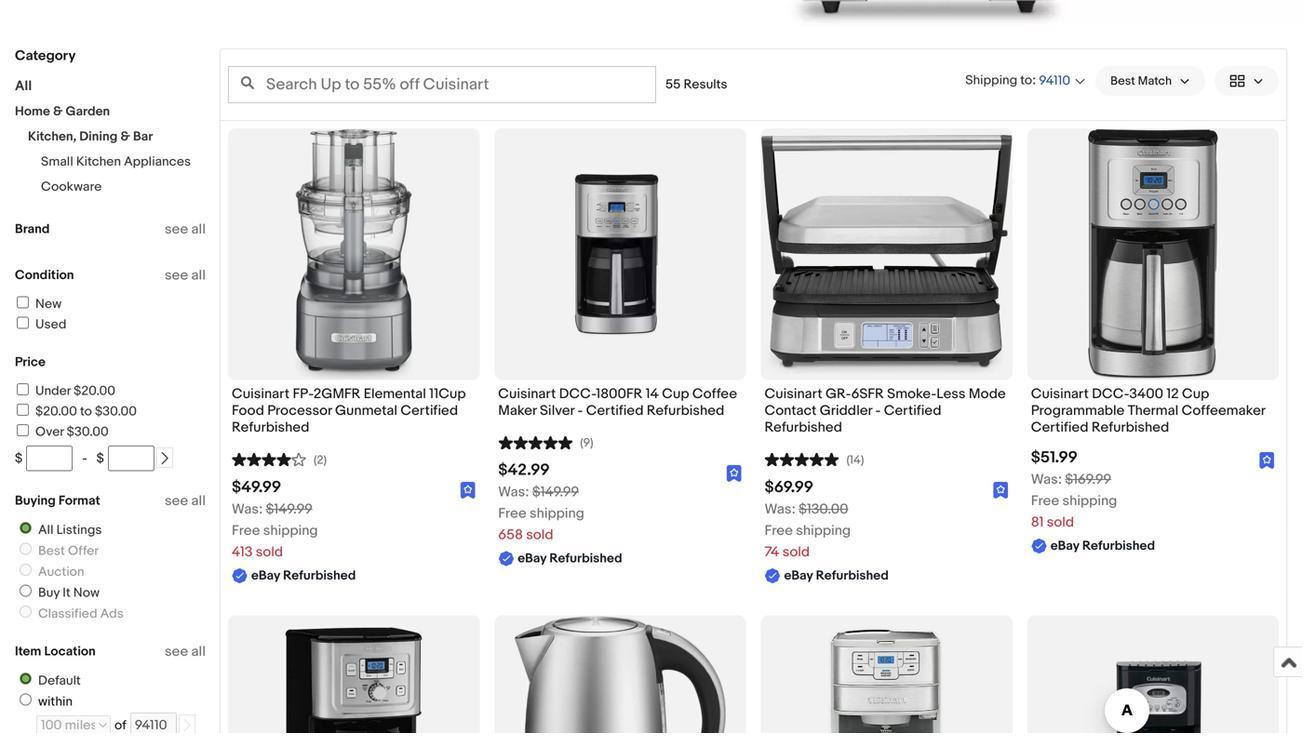 Task type: describe. For each thing, give the bounding box(es) containing it.
under
[[35, 384, 71, 399]]

(14) link
[[765, 451, 865, 468]]

thermal
[[1128, 403, 1179, 419]]

small
[[41, 154, 73, 170]]

ebay for $51.99
[[1051, 539, 1080, 554]]

1800fr
[[596, 386, 643, 402]]

dcc- for 3400
[[1092, 386, 1130, 402]]

see all for item location
[[165, 644, 206, 661]]

classified ads link
[[12, 606, 127, 622]]

$20.00 to $30.00
[[35, 404, 137, 420]]

category
[[15, 47, 76, 64]]

[object undefined] image for $51.99
[[1260, 452, 1276, 469]]

5 out of 5 stars image for $69.99
[[765, 451, 839, 468]]

all for condition
[[191, 267, 206, 284]]

5 out of 5 stars image for $42.99
[[498, 434, 573, 451]]

under $20.00 link
[[14, 384, 115, 399]]

2gmfr
[[314, 386, 361, 402]]

refurbished inside cuisinart gr-6sfr smoke-less mode contact griddler - certified refurbished
[[765, 420, 843, 436]]

buying
[[15, 494, 56, 509]]

Used checkbox
[[17, 317, 29, 329]]

all for brand
[[191, 221, 206, 238]]

refurbished down "was: $169.99 free shipping 81 sold"
[[1083, 539, 1156, 554]]

cuisinart for $42.99
[[498, 386, 556, 402]]

over $30.00 link
[[14, 425, 109, 440]]

view: gallery view image
[[1230, 71, 1265, 91]]

[object undefined] image for $49.99
[[460, 482, 476, 499]]

1 horizontal spatial [object undefined] image
[[727, 465, 743, 482]]

sold for $69.99
[[783, 544, 810, 561]]

was: $149.99 free shipping 413 sold
[[232, 501, 318, 561]]

buying format
[[15, 494, 100, 509]]

processor
[[267, 403, 332, 419]]

shipping for $51.99
[[1063, 493, 1118, 510]]

over $30.00
[[35, 425, 109, 440]]

55
[[666, 77, 681, 93]]

contact
[[765, 403, 817, 419]]

see for buying format
[[165, 493, 188, 510]]

Minimum Value text field
[[26, 446, 73, 472]]

price
[[15, 355, 46, 371]]

[object undefined] image for $49.99
[[460, 482, 476, 499]]

bar
[[133, 129, 153, 145]]

format
[[59, 494, 100, 509]]

11cup
[[429, 386, 466, 402]]

cuisinart jk-17fr cordless electric kettle - certified refurbished image
[[514, 616, 727, 734]]

ebay refurbished for $49.99
[[251, 568, 356, 584]]

default
[[38, 674, 81, 690]]

kitchen,
[[28, 129, 77, 145]]

fp-
[[293, 386, 314, 402]]

all link
[[15, 78, 32, 95]]

silver
[[540, 403, 575, 419]]

all for item location
[[191, 644, 206, 661]]

$169.99
[[1066, 471, 1112, 488]]

refurbished inside cuisinart dcc-3400 12 cup programmable thermal coffeemaker certified refurbished
[[1092, 420, 1170, 436]]

shipping for $42.99
[[530, 506, 585, 523]]

buy it now link
[[12, 585, 103, 602]]

refurbished down was: $149.99 free shipping 658 sold
[[550, 551, 623, 567]]

item location
[[15, 644, 96, 660]]

new link
[[14, 297, 62, 312]]

now
[[73, 586, 100, 602]]

Buy It Now radio
[[20, 585, 32, 597]]

ebay refurbished for $51.99
[[1051, 539, 1156, 554]]

certified inside cuisinart dcc-3400 12 cup programmable thermal coffeemaker certified refurbished
[[1031, 420, 1089, 436]]

see all button for brand
[[165, 221, 206, 238]]

cuisinart gr-6sfr smoke-less mode contact griddler - certified refurbished image
[[761, 135, 1013, 374]]

cuisinart for $69.99
[[765, 386, 823, 402]]

cuisinart inside cuisinart dcc-3400 12 cup programmable thermal coffeemaker certified refurbished
[[1031, 386, 1089, 402]]

cuisinart dcc-1800fr 14 cup coffee maker silver - certified refurbished
[[498, 386, 737, 419]]

coffee
[[693, 386, 737, 402]]

smoke-
[[888, 386, 937, 402]]

all for buying format
[[191, 493, 206, 510]]

658
[[498, 527, 523, 544]]

74
[[765, 544, 780, 561]]

classified
[[38, 607, 97, 622]]

to for $30.00
[[80, 404, 92, 420]]

within
[[38, 695, 73, 710]]

cup for 12
[[1183, 386, 1210, 402]]

New checkbox
[[17, 297, 29, 309]]

$149.99 for $49.99
[[266, 501, 313, 518]]

$ for minimum value text field
[[15, 451, 23, 467]]

small kitchen appliances link
[[41, 154, 191, 170]]

ads
[[100, 607, 124, 622]]

less
[[937, 386, 966, 402]]

$20.00 to $30.00 checkbox
[[17, 404, 29, 416]]

1 vertical spatial &
[[120, 129, 130, 145]]

see all for condition
[[165, 267, 206, 284]]

all home & garden kitchen, dining & bar small kitchen appliances cookware
[[15, 78, 191, 195]]

94110
[[1039, 73, 1071, 89]]

see all for brand
[[165, 221, 206, 238]]

cuisinart dcc-1800fr 14 cup coffee maker silver - certified refurbished link
[[498, 386, 743, 424]]

best match button
[[1096, 66, 1206, 96]]

55 results
[[666, 77, 728, 93]]

it
[[63, 586, 70, 602]]

3400
[[1130, 386, 1164, 402]]

appliances
[[124, 154, 191, 170]]

cuisinart fp-2gmfr elemental 11cup food processor gunmetal certified refurbished image
[[228, 129, 480, 380]]

mode
[[969, 386, 1006, 402]]

certified inside cuisinart dcc-1800fr 14 cup coffee maker silver - certified refurbished
[[586, 403, 644, 419]]

1 vertical spatial $30.00
[[67, 425, 109, 440]]

coffeemaker
[[1182, 403, 1266, 419]]

ebay refurbished for $42.99
[[518, 551, 623, 567]]

gunmetal
[[335, 403, 398, 419]]

- for $69.99
[[876, 403, 881, 419]]

Auction radio
[[20, 564, 32, 576]]

(2) link
[[232, 451, 327, 468]]

0 vertical spatial $20.00
[[74, 384, 115, 399]]

see for condition
[[165, 267, 188, 284]]

94110 text field
[[130, 713, 177, 734]]

default link
[[12, 673, 85, 690]]

home
[[15, 104, 50, 120]]

new
[[35, 297, 62, 312]]

$42.99
[[498, 461, 550, 481]]

see all for buying format
[[165, 493, 206, 510]]

refurbished down was: $130.00 free shipping 74 sold
[[816, 568, 889, 584]]

griddler
[[820, 403, 873, 419]]

free for $69.99
[[765, 523, 793, 539]]

cuisinart gr-6sfr smoke-less mode contact griddler - certified refurbished
[[765, 386, 1006, 436]]

cuisinart dcc-3400 12 cup programmable thermal coffeemaker certified refurbished image
[[1088, 129, 1219, 380]]

auction
[[38, 565, 84, 581]]

free for $42.99
[[498, 506, 527, 523]]

all for all listings
[[38, 523, 54, 539]]

condition
[[15, 268, 74, 284]]

over
[[35, 425, 64, 440]]

gr-
[[826, 386, 852, 402]]

12
[[1167, 386, 1179, 402]]

cuisinart dcc-3400 12 cup programmable thermal coffeemaker certified refurbished
[[1031, 386, 1266, 436]]

$149.99 for $42.99
[[533, 484, 579, 501]]

was: for $51.99
[[1031, 471, 1062, 488]]

shipping for $49.99
[[263, 523, 318, 539]]



Task type: vqa. For each thing, say whether or not it's contained in the screenshot.
second Central
no



Task type: locate. For each thing, give the bounding box(es) containing it.
cuisinart gr-6sfr smoke-less mode contact griddler - certified refurbished link
[[765, 386, 1009, 441]]

certified inside cuisinart gr-6sfr smoke-less mode contact griddler - certified refurbished
[[884, 403, 942, 419]]

cuisinart inside cuisinart gr-6sfr smoke-less mode contact griddler - certified refurbished
[[765, 386, 823, 402]]

garden
[[66, 104, 110, 120]]

shipping inside "was: $169.99 free shipping 81 sold"
[[1063, 493, 1118, 510]]

programmable
[[1031, 403, 1125, 419]]

sold right 81
[[1047, 514, 1075, 531]]

$ down "over $30.00" option
[[15, 451, 23, 467]]

see all
[[165, 221, 206, 238], [165, 267, 206, 284], [165, 493, 206, 510], [165, 644, 206, 661]]

$69.99
[[765, 478, 814, 498]]

all right the all listings radio
[[38, 523, 54, 539]]

Default radio
[[20, 673, 32, 685]]

Classified Ads radio
[[20, 606, 32, 618]]

6sfr
[[852, 386, 884, 402]]

$ left maximum value text field
[[96, 451, 104, 467]]

see for brand
[[165, 221, 188, 238]]

$30.00 down $20.00 to $30.00
[[67, 425, 109, 440]]

$51.99
[[1031, 448, 1078, 468]]

shipping
[[966, 73, 1018, 88]]

sold inside was: $149.99 free shipping 658 sold
[[526, 527, 554, 544]]

3 all from the top
[[191, 493, 206, 510]]

[object undefined] image left was: $149.99 free shipping 658 sold
[[460, 482, 476, 499]]

0 vertical spatial best
[[1111, 74, 1136, 88]]

cuisinart cbc-7200pcfr 14 cup programmable coffee maker - certified refurbished image
[[228, 622, 480, 734]]

1 vertical spatial $20.00
[[35, 404, 77, 420]]

see all button for buying format
[[165, 493, 206, 510]]

:
[[1033, 73, 1036, 88]]

3 see all button from the top
[[165, 493, 206, 510]]

1 horizontal spatial to
[[1021, 73, 1033, 88]]

2 $ from the left
[[96, 451, 104, 467]]

ebay refurbished down was: $130.00 free shipping 74 sold
[[784, 568, 889, 584]]

[object undefined] image left "was: $169.99 free shipping 81 sold"
[[993, 482, 1009, 499]]

1 all from the top
[[191, 221, 206, 238]]

0 horizontal spatial -
[[82, 451, 87, 467]]

was: down $51.99 at the bottom of the page
[[1031, 471, 1062, 488]]

shipping down $42.99
[[530, 506, 585, 523]]

refurbished inside cuisinart dcc-1800fr 14 cup coffee maker silver - certified refurbished
[[647, 403, 725, 419]]

$20.00 up $20.00 to $30.00
[[74, 384, 115, 399]]

shipping for $69.99
[[796, 523, 851, 539]]

sold right 74
[[783, 544, 810, 561]]

to left 94110
[[1021, 73, 1033, 88]]

[object undefined] image for $69.99
[[993, 482, 1009, 499]]

free inside was: $130.00 free shipping 74 sold
[[765, 523, 793, 539]]

$149.99 down $42.99
[[533, 484, 579, 501]]

location
[[44, 644, 96, 660]]

1 horizontal spatial -
[[578, 403, 583, 419]]

see all button for condition
[[165, 267, 206, 284]]

go image
[[180, 720, 193, 733]]

sold inside was: $130.00 free shipping 74 sold
[[783, 544, 810, 561]]

5 out of 5 stars image
[[498, 434, 573, 451], [765, 451, 839, 468]]

was: inside was: $130.00 free shipping 74 sold
[[765, 501, 796, 518]]

2 all from the top
[[191, 267, 206, 284]]

- down the 6sfr at the bottom right of the page
[[876, 403, 881, 419]]

0 horizontal spatial best
[[38, 544, 65, 560]]

cookware link
[[41, 179, 102, 195]]

shipping down $130.00
[[796, 523, 851, 539]]

certified down '11cup'
[[401, 403, 458, 419]]

1 cup from the left
[[662, 386, 690, 402]]

cuisinart fp-2gmfr elemental 11cup food processor gunmetal certified refurbished
[[232, 386, 466, 436]]

buy
[[38, 586, 60, 602]]

was: $130.00 free shipping 74 sold
[[765, 501, 851, 561]]

cup right the 14
[[662, 386, 690, 402]]

cuisinart dcc-1100bkfr 12 cup coffeemaker black - certified refurbished image
[[1028, 652, 1279, 734]]

classified ads
[[38, 607, 124, 622]]

4 cuisinart from the left
[[1031, 386, 1089, 402]]

refurbished down coffee
[[647, 403, 725, 419]]

$30.00
[[95, 404, 137, 420], [67, 425, 109, 440]]

refurbished down was: $149.99 free shipping 413 sold
[[283, 568, 356, 584]]

dcc- up programmable
[[1092, 386, 1130, 402]]

$130.00
[[799, 501, 849, 518]]

free up 413
[[232, 523, 260, 539]]

within radio
[[20, 694, 32, 706]]

was: inside "was: $169.99 free shipping 81 sold"
[[1031, 471, 1062, 488]]

cuisinart up maker
[[498, 386, 556, 402]]

see all button
[[165, 221, 206, 238], [165, 267, 206, 284], [165, 493, 206, 510], [165, 644, 206, 661]]

free inside was: $149.99 free shipping 658 sold
[[498, 506, 527, 523]]

best for best match
[[1111, 74, 1136, 88]]

free up 81
[[1031, 493, 1060, 510]]

best left "match" at top
[[1111, 74, 1136, 88]]

0 vertical spatial to
[[1021, 73, 1033, 88]]

best up auction link
[[38, 544, 65, 560]]

food
[[232, 403, 264, 419]]

to for :
[[1021, 73, 1033, 88]]

shipping inside was: $130.00 free shipping 74 sold
[[796, 523, 851, 539]]

1 see all button from the top
[[165, 221, 206, 238]]

0 vertical spatial $30.00
[[95, 404, 137, 420]]

81
[[1031, 514, 1044, 531]]

5 out of 5 stars image up $42.99
[[498, 434, 573, 451]]

best inside dropdown button
[[1111, 74, 1136, 88]]

0 horizontal spatial &
[[53, 104, 63, 120]]

sold for $42.99
[[526, 527, 554, 544]]

0 horizontal spatial dcc-
[[559, 386, 596, 402]]

- inside cuisinart dcc-1800fr 14 cup coffee maker silver - certified refurbished
[[578, 403, 583, 419]]

dcc- inside cuisinart dcc-1800fr 14 cup coffee maker silver - certified refurbished
[[559, 386, 596, 402]]

Enter your search keyword text field
[[228, 66, 656, 103]]

1 horizontal spatial $
[[96, 451, 104, 467]]

$20.00 to $30.00 link
[[14, 404, 137, 420]]

elemental
[[364, 386, 426, 402]]

$
[[15, 451, 23, 467], [96, 451, 104, 467]]

4 see all from the top
[[165, 644, 206, 661]]

was: for $69.99
[[765, 501, 796, 518]]

0 horizontal spatial [object undefined] image
[[460, 482, 476, 499]]

ebay down 413
[[251, 568, 280, 584]]

1 horizontal spatial best
[[1111, 74, 1136, 88]]

used link
[[14, 317, 66, 333]]

sold for $49.99
[[256, 544, 283, 561]]

2 horizontal spatial [object undefined] image
[[993, 482, 1009, 499]]

Over $30.00 checkbox
[[17, 425, 29, 437]]

was: down $42.99
[[498, 484, 529, 501]]

shipping to : 94110
[[966, 73, 1071, 89]]

free inside "was: $169.99 free shipping 81 sold"
[[1031, 493, 1060, 510]]

ebay refurbished
[[1051, 539, 1156, 554], [518, 551, 623, 567], [251, 568, 356, 584], [784, 568, 889, 584]]

see all button for item location
[[165, 644, 206, 661]]

was: down $69.99
[[765, 501, 796, 518]]

all inside all home & garden kitchen, dining & bar small kitchen appliances cookware
[[15, 78, 32, 95]]

- for $42.99
[[578, 403, 583, 419]]

sold for $51.99
[[1047, 514, 1075, 531]]

shipping inside was: $149.99 free shipping 658 sold
[[530, 506, 585, 523]]

3 cuisinart from the left
[[765, 386, 823, 402]]

1 see from the top
[[165, 221, 188, 238]]

best offer link
[[12, 543, 102, 560]]

$149.99 down $49.99
[[266, 501, 313, 518]]

cuisinart up programmable
[[1031, 386, 1089, 402]]

-
[[578, 403, 583, 419], [876, 403, 881, 419], [82, 451, 87, 467]]

cuisinart fp-2gmfr elemental 11cup food processor gunmetal certified refurbished link
[[232, 386, 476, 441]]

cuisinart
[[232, 386, 290, 402], [498, 386, 556, 402], [765, 386, 823, 402], [1031, 386, 1089, 402]]

ebay for $69.99
[[784, 568, 813, 584]]

ebay refurbished down was: $149.99 free shipping 413 sold
[[251, 568, 356, 584]]

maker
[[498, 403, 537, 419]]

2 horizontal spatial -
[[876, 403, 881, 419]]

ebay
[[1051, 539, 1080, 554], [518, 551, 547, 567], [251, 568, 280, 584], [784, 568, 813, 584]]

1 vertical spatial best
[[38, 544, 65, 560]]

$149.99 inside was: $149.99 free shipping 658 sold
[[533, 484, 579, 501]]

3 see from the top
[[165, 493, 188, 510]]

4 see all button from the top
[[165, 644, 206, 661]]

0 vertical spatial all
[[15, 78, 32, 95]]

cup for 14
[[662, 386, 690, 402]]

all up home
[[15, 78, 32, 95]]

refurbished down food
[[232, 420, 310, 436]]

(14)
[[847, 453, 865, 468]]

0 horizontal spatial to
[[80, 404, 92, 420]]

best match
[[1111, 74, 1172, 88]]

0 horizontal spatial all
[[15, 78, 32, 95]]

413
[[232, 544, 253, 561]]

Under $20.00 checkbox
[[17, 384, 29, 396]]

$49.99
[[232, 478, 281, 498]]

dcc- for 1800fr
[[559, 386, 596, 402]]

cuisinart dcc-3400 12 cup programmable thermal coffeemaker certified refurbished link
[[1031, 386, 1276, 441]]

1 see all from the top
[[165, 221, 206, 238]]

$20.00 down under
[[35, 404, 77, 420]]

cup inside cuisinart dcc-3400 12 cup programmable thermal coffeemaker certified refurbished
[[1183, 386, 1210, 402]]

see for item location
[[165, 644, 188, 661]]

certified down 1800fr
[[586, 403, 644, 419]]

free
[[1031, 493, 1060, 510], [498, 506, 527, 523], [232, 523, 260, 539], [765, 523, 793, 539]]

ebay for $42.99
[[518, 551, 547, 567]]

1 horizontal spatial cup
[[1183, 386, 1210, 402]]

2 see from the top
[[165, 267, 188, 284]]

best
[[1111, 74, 1136, 88], [38, 544, 65, 560]]

was: for $49.99
[[232, 501, 263, 518]]

was: $149.99 free shipping 658 sold
[[498, 484, 585, 544]]

ebay down "was: $169.99 free shipping 81 sold"
[[1051, 539, 1080, 554]]

& right home
[[53, 104, 63, 120]]

was: $169.99 free shipping 81 sold
[[1031, 471, 1118, 531]]

to inside the shipping to : 94110
[[1021, 73, 1033, 88]]

item
[[15, 644, 41, 660]]

1 cuisinart from the left
[[232, 386, 290, 402]]

[object undefined] image for $69.99
[[993, 482, 1009, 499]]

- inside cuisinart gr-6sfr smoke-less mode contact griddler - certified refurbished
[[876, 403, 881, 419]]

ebay refurbished for $69.99
[[784, 568, 889, 584]]

dining
[[79, 129, 118, 145]]

[object undefined] image
[[727, 465, 743, 482], [460, 482, 476, 499], [993, 482, 1009, 499]]

all
[[15, 78, 32, 95], [38, 523, 54, 539]]

ebay refurbished down was: $149.99 free shipping 658 sold
[[518, 551, 623, 567]]

cuisinart up contact
[[765, 386, 823, 402]]

free for $51.99
[[1031, 493, 1060, 510]]

dcc- inside cuisinart dcc-3400 12 cup programmable thermal coffeemaker certified refurbished
[[1092, 386, 1130, 402]]

free up 658
[[498, 506, 527, 523]]

1 horizontal spatial $149.99
[[533, 484, 579, 501]]

3 see all from the top
[[165, 493, 206, 510]]

cuisinart up food
[[232, 386, 290, 402]]

cup right 12
[[1183, 386, 1210, 402]]

1 $ from the left
[[15, 451, 23, 467]]

2 see all button from the top
[[165, 267, 206, 284]]

was: down $49.99
[[232, 501, 263, 518]]

all for all home & garden kitchen, dining & bar small kitchen appliances cookware
[[15, 78, 32, 95]]

2 cuisinart from the left
[[498, 386, 556, 402]]

0 vertical spatial &
[[53, 104, 63, 120]]

$30.00 down under $20.00
[[95, 404, 137, 420]]

shipping
[[1063, 493, 1118, 510], [530, 506, 585, 523], [263, 523, 318, 539], [796, 523, 851, 539]]

cup inside cuisinart dcc-1800fr 14 cup coffee maker silver - certified refurbished
[[662, 386, 690, 402]]

used
[[35, 317, 66, 333]]

1 horizontal spatial dcc-
[[1092, 386, 1130, 402]]

4 out of 5 stars image
[[232, 451, 306, 468]]

kitchen
[[76, 154, 121, 170]]

1 vertical spatial all
[[38, 523, 54, 539]]

buy it now
[[38, 586, 100, 602]]

sold
[[1047, 514, 1075, 531], [526, 527, 554, 544], [256, 544, 283, 561], [783, 544, 810, 561]]

was: for $42.99
[[498, 484, 529, 501]]

ebay down was: $130.00 free shipping 74 sold
[[784, 568, 813, 584]]

&
[[53, 104, 63, 120], [120, 129, 130, 145]]

[object undefined] image left $69.99
[[727, 465, 743, 482]]

all listings
[[38, 523, 102, 539]]

2 dcc- from the left
[[1092, 386, 1130, 402]]

was: inside was: $149.99 free shipping 413 sold
[[232, 501, 263, 518]]

1 horizontal spatial all
[[38, 523, 54, 539]]

certified down smoke-
[[884, 403, 942, 419]]

to down under $20.00
[[80, 404, 92, 420]]

(9) link
[[498, 434, 594, 451]]

1 dcc- from the left
[[559, 386, 596, 402]]

1 horizontal spatial 5 out of 5 stars image
[[765, 451, 839, 468]]

- right silver in the bottom left of the page
[[578, 403, 583, 419]]

listings
[[56, 523, 102, 539]]

results
[[684, 77, 728, 93]]

& left bar
[[120, 129, 130, 145]]

cuisinart inside cuisinart dcc-1800fr 14 cup coffee maker silver - certified refurbished
[[498, 386, 556, 402]]

Best Offer radio
[[20, 543, 32, 555]]

cuisinart dcc-1800fr 14 cup coffee maker silver - certified refurbished image
[[495, 165, 746, 343]]

1 vertical spatial to
[[80, 404, 92, 420]]

$149.99 inside was: $149.99 free shipping 413 sold
[[266, 501, 313, 518]]

auction link
[[12, 564, 88, 581]]

best for best offer
[[38, 544, 65, 560]]

free inside was: $149.99 free shipping 413 sold
[[232, 523, 260, 539]]

Maximum Value text field
[[108, 446, 154, 472]]

0 horizontal spatial $
[[15, 451, 23, 467]]

cuisinart dgb-400ssfr grind and brew 12 cup coffeemaker - certified refurbished image
[[761, 616, 1013, 734]]

2 cup from the left
[[1183, 386, 1210, 402]]

4 see from the top
[[165, 644, 188, 661]]

refurbished inside cuisinart fp-2gmfr elemental 11cup food processor gunmetal certified refurbished
[[232, 420, 310, 436]]

sold inside was: $149.99 free shipping 413 sold
[[256, 544, 283, 561]]

was: inside was: $149.99 free shipping 658 sold
[[498, 484, 529, 501]]

refurbished
[[647, 403, 725, 419], [232, 420, 310, 436], [765, 420, 843, 436], [1092, 420, 1170, 436], [1083, 539, 1156, 554], [550, 551, 623, 567], [283, 568, 356, 584], [816, 568, 889, 584]]

see
[[165, 221, 188, 238], [165, 267, 188, 284], [165, 493, 188, 510], [165, 644, 188, 661]]

cup
[[662, 386, 690, 402], [1183, 386, 1210, 402]]

shipping inside was: $149.99 free shipping 413 sold
[[263, 523, 318, 539]]

under $20.00
[[35, 384, 115, 399]]

was:
[[1031, 471, 1062, 488], [498, 484, 529, 501], [232, 501, 263, 518], [765, 501, 796, 518]]

ebay refurbished down "was: $169.99 free shipping 81 sold"
[[1051, 539, 1156, 554]]

- down the over $30.00
[[82, 451, 87, 467]]

$ for maximum value text field
[[96, 451, 104, 467]]

0 horizontal spatial $149.99
[[266, 501, 313, 518]]

refurbished down contact
[[765, 420, 843, 436]]

5 out of 5 stars image up $69.99
[[765, 451, 839, 468]]

cookware
[[41, 179, 102, 195]]

14
[[646, 386, 659, 402]]

submit price range image
[[158, 452, 171, 465]]

certified down programmable
[[1031, 420, 1089, 436]]

shipping down $49.99
[[263, 523, 318, 539]]

all listings link
[[12, 522, 106, 539]]

1 horizontal spatial &
[[120, 129, 130, 145]]

0 horizontal spatial cup
[[662, 386, 690, 402]]

match
[[1138, 74, 1172, 88]]

certified inside cuisinart fp-2gmfr elemental 11cup food processor gunmetal certified refurbished
[[401, 403, 458, 419]]

sold right 658
[[526, 527, 554, 544]]

refurbished down thermal
[[1092, 420, 1170, 436]]

sold inside "was: $169.99 free shipping 81 sold"
[[1047, 514, 1075, 531]]

free up 74
[[765, 523, 793, 539]]

4 all from the top
[[191, 644, 206, 661]]

2 see all from the top
[[165, 267, 206, 284]]

ebay for $49.99
[[251, 568, 280, 584]]

shipping down "$169.99"
[[1063, 493, 1118, 510]]

[object undefined] image
[[1260, 452, 1276, 469], [1260, 453, 1276, 469], [727, 465, 743, 482], [460, 482, 476, 499], [993, 482, 1009, 499]]

offer
[[68, 544, 99, 560]]

All Listings radio
[[20, 522, 32, 534]]

free for $49.99
[[232, 523, 260, 539]]

certified
[[401, 403, 458, 419], [586, 403, 644, 419], [884, 403, 942, 419], [1031, 420, 1089, 436]]

cuisinart inside cuisinart fp-2gmfr elemental 11cup food processor gunmetal certified refurbished
[[232, 386, 290, 402]]

cuisinart for $49.99
[[232, 386, 290, 402]]

sold right 413
[[256, 544, 283, 561]]

dcc- up silver in the bottom left of the page
[[559, 386, 596, 402]]

best offer
[[38, 544, 99, 560]]

0 horizontal spatial 5 out of 5 stars image
[[498, 434, 573, 451]]

ebay down 658
[[518, 551, 547, 567]]



